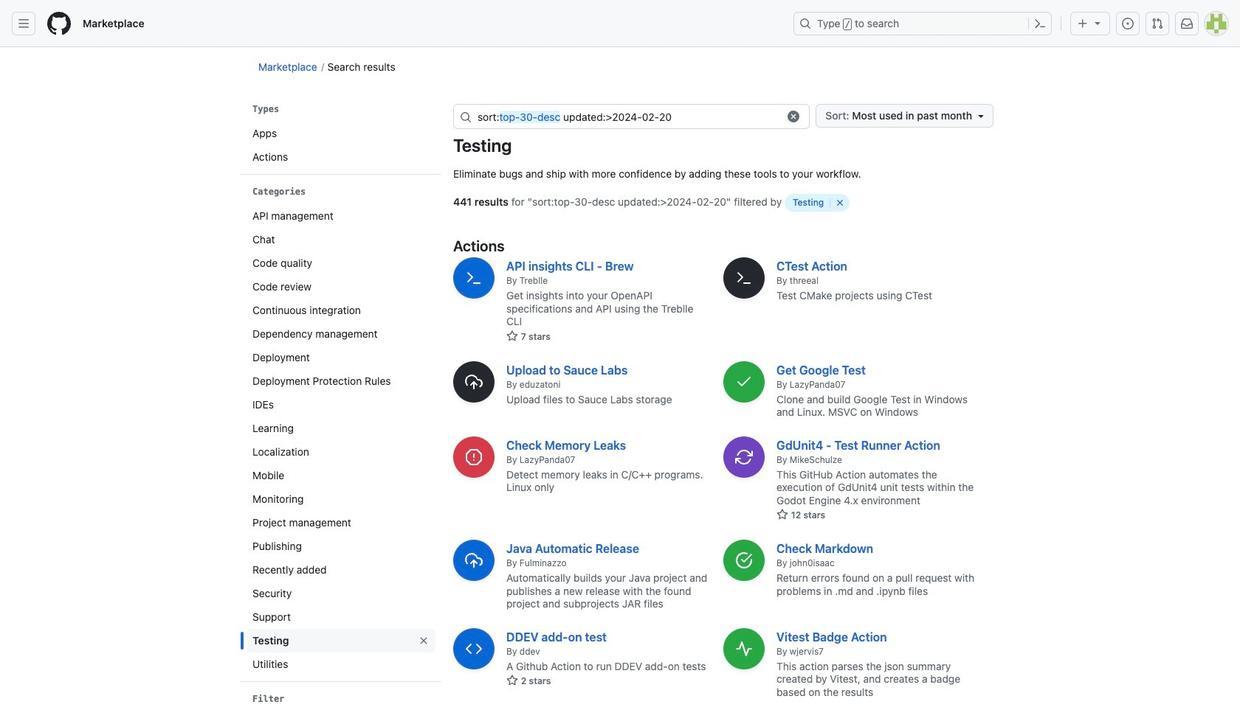 Task type: describe. For each thing, give the bounding box(es) containing it.
Search for apps and actions text field
[[478, 105, 778, 128]]

triangle down image
[[975, 110, 987, 122]]

2 list from the top
[[247, 204, 436, 677]]

plus image
[[1077, 18, 1089, 30]]

remove category filter image
[[418, 635, 430, 647]]

star image
[[777, 509, 788, 521]]

1 star image from the top
[[506, 330, 518, 342]]

command palette image
[[1034, 18, 1046, 30]]

notifications image
[[1181, 18, 1193, 30]]

clear testing filter image
[[835, 199, 844, 208]]

1 list from the top
[[247, 122, 436, 169]]

search image
[[460, 111, 472, 123]]

git pull request image
[[1152, 18, 1163, 30]]



Task type: vqa. For each thing, say whether or not it's contained in the screenshot.
Public repositories only link
no



Task type: locate. For each thing, give the bounding box(es) containing it.
issue opened image
[[1122, 18, 1134, 30]]

1 vertical spatial list
[[247, 204, 436, 677]]

star image
[[506, 330, 518, 342], [506, 676, 518, 687]]

x circle fill image
[[788, 111, 800, 123]]

homepage image
[[47, 12, 71, 35]]

0 vertical spatial star image
[[506, 330, 518, 342]]

triangle down image
[[1092, 17, 1104, 29]]

list
[[247, 122, 436, 169], [247, 204, 436, 677]]

1 vertical spatial star image
[[506, 676, 518, 687]]

2 star image from the top
[[506, 676, 518, 687]]

0 vertical spatial list
[[247, 122, 436, 169]]



